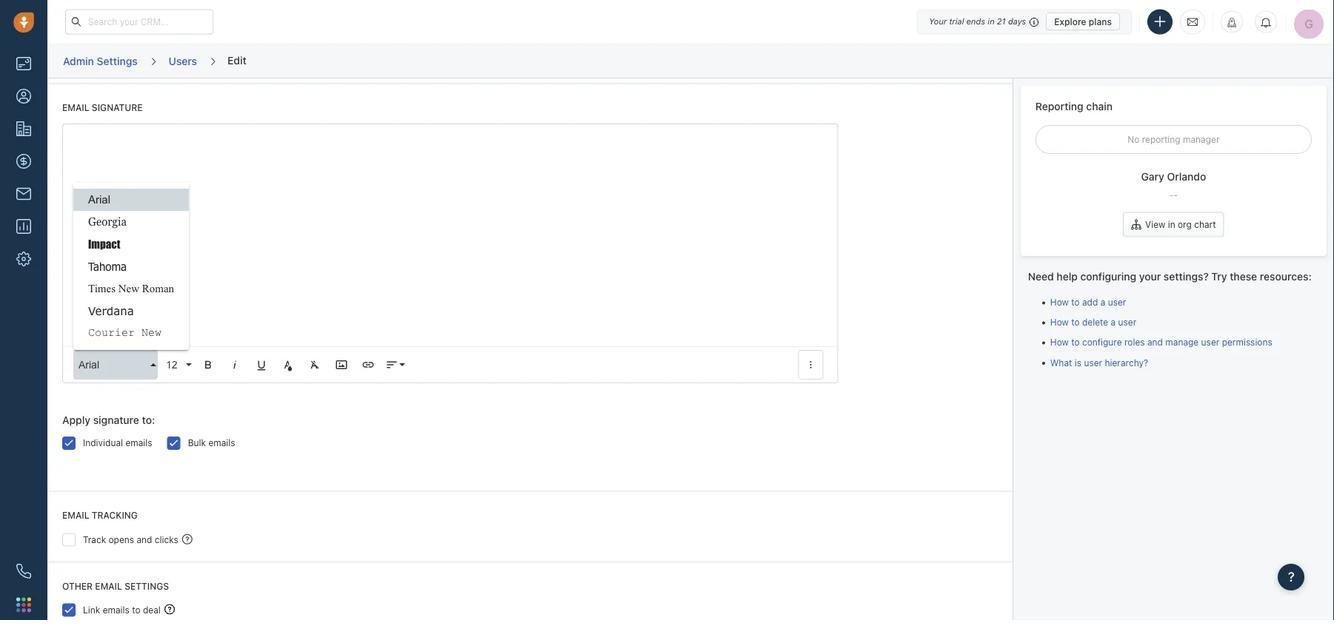 Task type: describe. For each thing, give the bounding box(es) containing it.
explore plans link
[[1046, 13, 1120, 30]]

need help configuring your settings? try these resources:
[[1028, 270, 1312, 283]]

signature
[[92, 103, 143, 113]]

explore
[[1054, 16, 1087, 27]]

hierarchy?
[[1105, 358, 1149, 368]]

your
[[929, 17, 947, 26]]

other email settings
[[62, 582, 169, 592]]

manager
[[1183, 134, 1220, 145]]

emails for bulk
[[209, 439, 235, 449]]

how to configure roles and manage user permissions link
[[1050, 338, 1273, 348]]

click to learn how to link conversations to deals image
[[164, 605, 175, 616]]

impact link
[[73, 234, 189, 256]]

individual emails
[[83, 439, 152, 449]]

tahoma
[[88, 261, 127, 274]]

days
[[1008, 17, 1026, 26]]

explore plans
[[1054, 16, 1112, 27]]

gary orlando --
[[1141, 171, 1206, 200]]

these
[[1230, 270, 1257, 283]]

add
[[1082, 297, 1098, 308]]

users
[[169, 55, 197, 67]]

email for email tracking
[[62, 511, 89, 522]]

georgia link
[[73, 212, 189, 234]]

how for how to add a user
[[1050, 297, 1069, 308]]

permissions
[[1222, 338, 1273, 348]]

view in org chart button
[[1123, 212, 1224, 238]]

bulk emails
[[188, 439, 235, 449]]

new for courier
[[142, 328, 162, 340]]

your trial ends in 21 days
[[929, 17, 1026, 26]]

view
[[1146, 220, 1166, 230]]

no
[[1128, 134, 1140, 145]]

12
[[166, 360, 178, 371]]

what's new image
[[1227, 17, 1237, 28]]

settings
[[125, 582, 169, 592]]

what is user hierarchy?
[[1050, 358, 1149, 368]]

courier new link
[[73, 323, 189, 345]]

send email image
[[1188, 16, 1198, 28]]

track opens and clicks
[[83, 535, 178, 546]]

text color image
[[282, 359, 295, 372]]

view in org chart
[[1146, 220, 1216, 230]]

what
[[1050, 358, 1072, 368]]

tracking
[[92, 511, 138, 522]]

georgia
[[88, 216, 127, 229]]

try
[[1212, 270, 1227, 283]]

2 - from the left
[[1174, 190, 1178, 200]]

reporting
[[1142, 134, 1181, 145]]

user right "manage"
[[1201, 338, 1220, 348]]

question circled image
[[182, 534, 192, 546]]

settings?
[[1164, 270, 1209, 283]]

opens
[[109, 535, 134, 546]]

to for delete
[[1071, 318, 1080, 328]]

how to add a user
[[1050, 297, 1126, 308]]

insert link (⌘k) image
[[362, 359, 375, 372]]

link emails to deal
[[83, 606, 161, 616]]

user up roles
[[1118, 318, 1137, 328]]

no reporting manager
[[1128, 134, 1220, 145]]

tahoma link
[[73, 256, 189, 278]]

other
[[62, 582, 93, 592]]

align image
[[385, 359, 399, 372]]

insert image (⌘p) image
[[335, 359, 348, 372]]

apply
[[62, 415, 90, 427]]

roles
[[1125, 338, 1145, 348]]

trial
[[949, 17, 964, 26]]

email tracking
[[62, 511, 138, 522]]

need
[[1028, 270, 1054, 283]]

a for add
[[1101, 297, 1106, 308]]

underline (⌘u) image
[[255, 359, 268, 372]]

emails for link
[[103, 606, 130, 616]]

email signature
[[62, 103, 143, 113]]

Search your CRM... text field
[[65, 9, 213, 34]]

1 vertical spatial and
[[137, 535, 152, 546]]

resources:
[[1260, 270, 1312, 283]]

deal
[[143, 606, 161, 616]]

apply signature to:
[[62, 415, 155, 427]]

admin settings
[[63, 55, 138, 67]]

email for email signature
[[62, 103, 89, 113]]

configuring
[[1081, 270, 1137, 283]]



Task type: locate. For each thing, give the bounding box(es) containing it.
arial link
[[73, 189, 189, 212]]

chart
[[1194, 220, 1216, 230]]

user right 'is'
[[1084, 358, 1103, 368]]

clear formatting image
[[308, 359, 322, 372]]

0 vertical spatial and
[[1148, 338, 1163, 348]]

in
[[988, 17, 995, 26], [1168, 220, 1176, 230]]

to for add
[[1071, 297, 1080, 308]]

how to delete a user link
[[1050, 318, 1137, 328]]

1 email from the top
[[62, 103, 89, 113]]

gary
[[1141, 171, 1165, 183]]

how for how to configure roles and manage user permissions
[[1050, 338, 1069, 348]]

new
[[118, 283, 139, 295], [142, 328, 162, 340]]

1 horizontal spatial a
[[1111, 318, 1116, 328]]

to left deal
[[132, 606, 140, 616]]

individual
[[83, 439, 123, 449]]

-
[[1170, 190, 1174, 200], [1174, 190, 1178, 200]]

2 vertical spatial how
[[1050, 338, 1069, 348]]

verdana link
[[73, 301, 189, 323]]

help
[[1057, 270, 1078, 283]]

link
[[83, 606, 100, 616]]

0 vertical spatial new
[[118, 283, 139, 295]]

phone image
[[16, 565, 31, 579]]

emails right bulk
[[209, 439, 235, 449]]

arial inside dropdown button
[[79, 360, 99, 371]]

how to delete a user
[[1050, 318, 1137, 328]]

1 vertical spatial how
[[1050, 318, 1069, 328]]

courier
[[88, 328, 135, 340]]

to for configure
[[1071, 338, 1080, 348]]

0 horizontal spatial in
[[988, 17, 995, 26]]

to up 'is'
[[1071, 338, 1080, 348]]

what is user hierarchy? link
[[1050, 358, 1149, 368]]

1 vertical spatial in
[[1168, 220, 1176, 230]]

new for times
[[118, 283, 139, 295]]

1 vertical spatial a
[[1111, 318, 1116, 328]]

application
[[62, 124, 838, 384]]

1 vertical spatial arial
[[79, 360, 99, 371]]

settings
[[97, 55, 138, 67]]

email
[[95, 582, 122, 592]]

times
[[88, 283, 116, 295]]

a right add
[[1101, 297, 1106, 308]]

is
[[1075, 358, 1082, 368]]

and
[[1148, 338, 1163, 348], [137, 535, 152, 546]]

2 how from the top
[[1050, 318, 1069, 328]]

and right roles
[[1148, 338, 1163, 348]]

courier new
[[88, 328, 162, 340]]

a for delete
[[1111, 318, 1116, 328]]

0 vertical spatial in
[[988, 17, 995, 26]]

1 horizontal spatial new
[[142, 328, 162, 340]]

ends
[[967, 17, 986, 26]]

emails down 'to:'
[[126, 439, 152, 449]]

a
[[1101, 297, 1106, 308], [1111, 318, 1116, 328]]

2 email from the top
[[62, 511, 89, 522]]

3 how from the top
[[1050, 338, 1069, 348]]

0 vertical spatial a
[[1101, 297, 1106, 308]]

0 vertical spatial arial
[[88, 194, 110, 206]]

verdana
[[88, 305, 134, 318]]

in inside button
[[1168, 220, 1176, 230]]

arial
[[88, 194, 110, 206], [79, 360, 99, 371]]

1 vertical spatial email
[[62, 511, 89, 522]]

emails for individual
[[126, 439, 152, 449]]

manage
[[1166, 338, 1199, 348]]

edit
[[228, 54, 247, 66]]

impact
[[88, 238, 120, 252]]

21
[[997, 17, 1006, 26]]

to:
[[142, 415, 155, 427]]

arial down courier
[[79, 360, 99, 371]]

configure
[[1082, 338, 1122, 348]]

track
[[83, 535, 106, 546]]

delete
[[1082, 318, 1108, 328]]

0 horizontal spatial a
[[1101, 297, 1106, 308]]

how up what
[[1050, 338, 1069, 348]]

bulk
[[188, 439, 206, 449]]

roman
[[142, 283, 174, 295]]

reporting
[[1036, 100, 1084, 112]]

to
[[1071, 297, 1080, 308], [1071, 318, 1080, 328], [1071, 338, 1080, 348], [132, 606, 140, 616]]

signature
[[93, 415, 139, 427]]

org
[[1178, 220, 1192, 230]]

email left signature
[[62, 103, 89, 113]]

times new roman link
[[73, 278, 189, 301]]

your
[[1139, 270, 1161, 283]]

how to configure roles and manage user permissions
[[1050, 338, 1273, 348]]

plans
[[1089, 16, 1112, 27]]

times new roman
[[88, 283, 174, 295]]

in left org
[[1168, 220, 1176, 230]]

0 vertical spatial how
[[1050, 297, 1069, 308]]

chain
[[1086, 100, 1113, 112]]

arial button
[[73, 351, 158, 381]]

1 horizontal spatial and
[[1148, 338, 1163, 348]]

1 - from the left
[[1170, 190, 1174, 200]]

emails
[[126, 439, 152, 449], [209, 439, 235, 449], [103, 606, 130, 616]]

application containing impact
[[62, 124, 838, 384]]

0 horizontal spatial new
[[118, 283, 139, 295]]

1 how from the top
[[1050, 297, 1069, 308]]

to left delete
[[1071, 318, 1080, 328]]

12 button
[[161, 351, 193, 381]]

arial up georgia
[[88, 194, 110, 206]]

reporting chain
[[1036, 100, 1113, 112]]

new down tahoma link
[[118, 283, 139, 295]]

emails down the other email settings
[[103, 606, 130, 616]]

1 vertical spatial new
[[142, 328, 162, 340]]

orlando
[[1167, 171, 1206, 183]]

admin
[[63, 55, 94, 67]]

more misc image
[[804, 359, 817, 372]]

0 vertical spatial email
[[62, 103, 89, 113]]

phone element
[[9, 557, 39, 587]]

users link
[[168, 49, 198, 73]]

how down help
[[1050, 297, 1069, 308]]

how down how to add a user link
[[1050, 318, 1069, 328]]

freshworks switcher image
[[16, 598, 31, 613]]

in left 21
[[988, 17, 995, 26]]

italic (⌘i) image
[[228, 359, 242, 372]]

email up track
[[62, 511, 89, 522]]

and left clicks
[[137, 535, 152, 546]]

clicks
[[155, 535, 178, 546]]

1 horizontal spatial in
[[1168, 220, 1176, 230]]

a right delete
[[1111, 318, 1116, 328]]

how to add a user link
[[1050, 297, 1126, 308]]

admin settings link
[[62, 49, 138, 73]]

how for how to delete a user
[[1050, 318, 1069, 328]]

email
[[62, 103, 89, 113], [62, 511, 89, 522]]

to left add
[[1071, 297, 1080, 308]]

new down verdana link
[[142, 328, 162, 340]]

0 horizontal spatial and
[[137, 535, 152, 546]]

user right add
[[1108, 297, 1126, 308]]



Task type: vqa. For each thing, say whether or not it's contained in the screenshot.
What is user hierarchy?
yes



